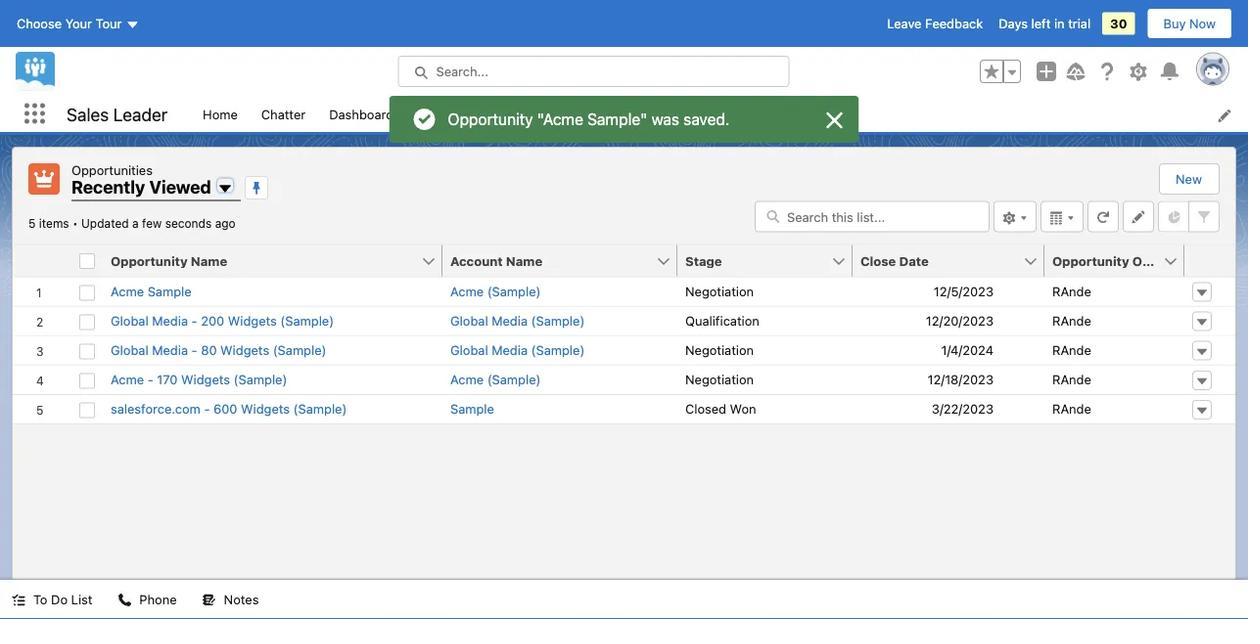 Task type: describe. For each thing, give the bounding box(es) containing it.
success alert dialog
[[389, 96, 859, 143]]

negotiation for 12/18/2023
[[685, 373, 754, 387]]

recently viewed grid
[[13, 245, 1235, 425]]

opportunities inside list item
[[730, 106, 811, 121]]

acme (sample) for acme - 170 widgets (sample)
[[450, 373, 541, 387]]

•
[[72, 217, 78, 231]]

opportunity " acme sample " was saved.
[[448, 110, 730, 128]]

new button
[[1160, 164, 1218, 194]]

buy now button
[[1147, 8, 1232, 39]]

was
[[652, 110, 679, 128]]

account name button
[[442, 245, 656, 277]]

accounts
[[626, 106, 681, 121]]

text default image for to do list
[[12, 594, 25, 607]]

0 horizontal spatial sample
[[147, 284, 192, 299]]

stage button
[[677, 245, 831, 277]]

1 " from the left
[[537, 110, 543, 128]]

rande for 3/22/2023
[[1052, 402, 1091, 417]]

leave feedback link
[[887, 16, 983, 31]]

global media - 200 widgets (sample) link
[[111, 312, 334, 331]]

rande for 1/4/2024
[[1052, 343, 1091, 358]]

12/18/2023
[[928, 373, 994, 387]]

days left in trial
[[999, 16, 1091, 31]]

dashboards
[[329, 106, 400, 121]]

to
[[33, 593, 47, 607]]

opportunity name button
[[103, 245, 421, 277]]

global media - 80 widgets (sample) link
[[111, 341, 326, 360]]

recently viewed status
[[28, 217, 81, 231]]

phone button
[[106, 580, 189, 620]]

global media (sample) link for negotiation
[[450, 341, 585, 360]]

5
[[28, 217, 36, 231]]

opportunity for opportunity owner alias
[[1052, 254, 1129, 268]]

search... button
[[398, 56, 789, 87]]

opportunity owner alias element
[[1045, 245, 1208, 278]]

acme for "acme (sample)" link corresponding to acme sample
[[450, 284, 484, 299]]

dashboards link
[[317, 96, 412, 132]]

trial
[[1068, 16, 1091, 31]]

negotiation for 12/5/2023
[[685, 284, 754, 299]]

(sample) inside acme - 170 widgets (sample) link
[[234, 373, 287, 387]]

qualification
[[685, 314, 760, 328]]

80
[[201, 343, 217, 358]]

12/20/2023
[[926, 314, 994, 328]]

widgets right 600
[[241, 402, 290, 417]]

close date button
[[853, 245, 1023, 277]]

2 " from the left
[[640, 110, 648, 128]]

stage
[[685, 254, 722, 268]]

leave feedback
[[887, 16, 983, 31]]

sales leader
[[67, 104, 167, 125]]

sales
[[67, 104, 109, 125]]

media down acme sample link
[[152, 314, 188, 328]]

feedback
[[925, 16, 983, 31]]

recently viewed
[[71, 177, 211, 198]]

list
[[71, 593, 92, 607]]

acme - 170 widgets (sample)
[[111, 373, 287, 387]]

left
[[1031, 16, 1051, 31]]

reports
[[449, 106, 496, 121]]

global media (sample) for qualification
[[450, 314, 585, 328]]

few
[[142, 217, 162, 231]]

action image
[[1184, 245, 1235, 277]]

close
[[860, 254, 896, 268]]

forecasts
[[544, 106, 602, 121]]

chatter
[[261, 106, 306, 121]]

global media - 200 widgets (sample)
[[111, 314, 334, 328]]

1/4/2024
[[941, 343, 994, 358]]

notes button
[[191, 580, 271, 620]]

close date
[[860, 254, 929, 268]]

search...
[[436, 64, 488, 79]]

won
[[730, 402, 756, 417]]

media up 170 on the bottom
[[152, 343, 188, 358]]

recently
[[71, 177, 145, 198]]

buy now
[[1163, 16, 1216, 31]]

in
[[1054, 16, 1065, 31]]

rande for 12/20/2023
[[1052, 314, 1091, 328]]

leave
[[887, 16, 922, 31]]

notes
[[224, 593, 259, 607]]

(sample) inside salesforce.com - 600 widgets (sample) link
[[293, 402, 347, 417]]

(sample) inside global media - 80 widgets (sample) link
[[273, 343, 326, 358]]

reports link
[[437, 96, 507, 132]]

acme sample link
[[111, 282, 192, 301]]

opportunity name element
[[103, 245, 454, 278]]

opportunity name
[[111, 254, 227, 268]]

name for account name
[[506, 254, 542, 268]]

accounts link
[[614, 96, 693, 132]]

closed won
[[685, 402, 756, 417]]



Task type: locate. For each thing, give the bounding box(es) containing it.
1 vertical spatial global media (sample) link
[[450, 341, 585, 360]]

item number element
[[13, 245, 71, 278]]

sample link
[[450, 400, 494, 419]]

text default image for phone
[[118, 594, 132, 607]]

1 horizontal spatial text default image
[[118, 594, 132, 607]]

Search Recently Viewed list view. search field
[[755, 201, 990, 232]]

acme down opportunity name
[[111, 284, 144, 299]]

2 horizontal spatial opportunity
[[1052, 254, 1129, 268]]

2 vertical spatial negotiation
[[685, 373, 754, 387]]

list
[[191, 96, 1248, 132]]

items
[[39, 217, 69, 231]]

global media (sample) down account name
[[450, 314, 585, 328]]

170
[[157, 373, 178, 387]]

5 rande from the top
[[1052, 402, 1091, 417]]

(sample) inside global media - 200 widgets (sample) link
[[280, 314, 334, 328]]

days
[[999, 16, 1028, 31]]

acme up sample link
[[450, 373, 484, 387]]

1 horizontal spatial opportunities
[[730, 106, 811, 121]]

" left forecasts
[[537, 110, 543, 128]]

stage element
[[677, 245, 864, 278]]

account
[[450, 254, 503, 268]]

0 horizontal spatial "
[[537, 110, 543, 128]]

2 horizontal spatial sample
[[587, 110, 640, 128]]

ago
[[215, 217, 236, 231]]

to do list
[[33, 593, 92, 607]]

0 vertical spatial global media (sample) link
[[450, 312, 585, 331]]

text default image
[[12, 594, 25, 607], [118, 594, 132, 607]]

media down account name
[[492, 314, 528, 328]]

negotiation for 1/4/2024
[[685, 343, 754, 358]]

1 horizontal spatial name
[[506, 254, 542, 268]]

1 vertical spatial acme (sample) link
[[450, 371, 541, 390]]

0 vertical spatial negotiation
[[685, 284, 754, 299]]

rande
[[1052, 284, 1091, 299], [1052, 314, 1091, 328], [1052, 343, 1091, 358], [1052, 373, 1091, 387], [1052, 402, 1091, 417]]

2 acme (sample) link from the top
[[450, 371, 541, 390]]

closed
[[685, 402, 726, 417]]

reports list item
[[437, 96, 533, 132]]

global
[[111, 314, 148, 328], [450, 314, 488, 328], [111, 343, 148, 358], [450, 343, 488, 358]]

acme (sample) link down account name
[[450, 282, 541, 301]]

global media (sample) up sample link
[[450, 343, 585, 358]]

acme - 170 widgets (sample) link
[[111, 371, 287, 390]]

1 vertical spatial global media (sample)
[[450, 343, 585, 358]]

name right account
[[506, 254, 542, 268]]

chatter link
[[249, 96, 317, 132]]

2 global media (sample) from the top
[[450, 343, 585, 358]]

opportunity for opportunity name
[[111, 254, 188, 268]]

phone
[[139, 593, 177, 607]]

action element
[[1184, 245, 1235, 278]]

a
[[132, 217, 139, 231]]

account name
[[450, 254, 542, 268]]

opportunity owner alias button
[[1045, 245, 1208, 277]]

leader
[[113, 104, 167, 125]]

opportunities up updated at the left of page
[[71, 162, 153, 177]]

negotiation down the qualification
[[685, 343, 754, 358]]

acme
[[543, 110, 583, 128], [111, 284, 144, 299], [450, 284, 484, 299], [111, 373, 144, 387], [450, 373, 484, 387]]

acme down search... button in the top of the page
[[543, 110, 583, 128]]

1 acme (sample) from the top
[[450, 284, 541, 299]]

(sample)
[[487, 284, 541, 299], [280, 314, 334, 328], [531, 314, 585, 328], [273, 343, 326, 358], [531, 343, 585, 358], [234, 373, 287, 387], [487, 373, 541, 387], [293, 402, 347, 417]]

2 negotiation from the top
[[685, 343, 754, 358]]

5 items • updated a few seconds ago
[[28, 217, 236, 231]]

acme sample
[[111, 284, 192, 299]]

saved.
[[684, 110, 730, 128]]

rande for 12/18/2023
[[1052, 373, 1091, 387]]

global media (sample) link up sample link
[[450, 341, 585, 360]]

"
[[537, 110, 543, 128], [640, 110, 648, 128]]

acme for acme sample link
[[111, 284, 144, 299]]

0 horizontal spatial opportunity
[[111, 254, 188, 268]]

home
[[203, 106, 238, 121]]

cell
[[71, 245, 103, 278]]

name
[[191, 254, 227, 268], [506, 254, 542, 268]]

name down ago
[[191, 254, 227, 268]]

4 rande from the top
[[1052, 373, 1091, 387]]

30
[[1110, 16, 1127, 31]]

1 horizontal spatial sample
[[450, 402, 494, 417]]

owner
[[1132, 254, 1174, 268]]

text default image
[[202, 594, 216, 607]]

" left was
[[640, 110, 648, 128]]

200
[[201, 314, 224, 328]]

acme (sample) up sample link
[[450, 373, 541, 387]]

opportunities left large image
[[730, 106, 811, 121]]

0 horizontal spatial opportunities
[[71, 162, 153, 177]]

600
[[213, 402, 237, 417]]

text default image inside to do list button
[[12, 594, 25, 607]]

opportunities
[[730, 106, 811, 121], [71, 162, 153, 177]]

item number image
[[13, 245, 71, 277]]

forecasts link
[[533, 96, 614, 132]]

opportunity
[[448, 110, 533, 128], [111, 254, 188, 268], [1052, 254, 1129, 268]]

1 vertical spatial negotiation
[[685, 343, 754, 358]]

opportunity inside success alert dialog
[[448, 110, 533, 128]]

1 vertical spatial opportunities
[[71, 162, 153, 177]]

large image
[[823, 109, 846, 132]]

widgets right 200
[[228, 314, 277, 328]]

0 vertical spatial acme (sample) link
[[450, 282, 541, 301]]

opportunities list item
[[719, 96, 849, 132]]

12/5/2023
[[934, 284, 994, 299]]

rande for 12/5/2023
[[1052, 284, 1091, 299]]

updated
[[81, 217, 129, 231]]

widgets down 80
[[181, 373, 230, 387]]

2 name from the left
[[506, 254, 542, 268]]

- left 170 on the bottom
[[147, 373, 153, 387]]

new
[[1176, 172, 1202, 186]]

1 vertical spatial sample
[[147, 284, 192, 299]]

alias
[[1177, 254, 1208, 268]]

global media (sample) link for qualification
[[450, 312, 585, 331]]

date
[[899, 254, 929, 268]]

salesforce.com - 600 widgets (sample) link
[[111, 400, 347, 419]]

acme (sample) for acme sample
[[450, 284, 541, 299]]

seconds
[[165, 217, 212, 231]]

to do list button
[[0, 580, 104, 620]]

negotiation up closed won
[[685, 373, 754, 387]]

acme (sample) link for acme sample
[[450, 282, 541, 301]]

widgets right 80
[[220, 343, 269, 358]]

2 text default image from the left
[[118, 594, 132, 607]]

group
[[980, 60, 1021, 83]]

acme left 170 on the bottom
[[111, 373, 144, 387]]

1 negotiation from the top
[[685, 284, 754, 299]]

home link
[[191, 96, 249, 132]]

- left 200
[[191, 314, 197, 328]]

opportunities link
[[719, 96, 823, 132]]

3 rande from the top
[[1052, 343, 1091, 358]]

None search field
[[755, 201, 990, 232]]

2 acme (sample) from the top
[[450, 373, 541, 387]]

salesforce.com - 600 widgets (sample)
[[111, 402, 347, 417]]

- left 80
[[191, 343, 197, 358]]

now
[[1189, 16, 1216, 31]]

global media - 80 widgets (sample)
[[111, 343, 326, 358]]

1 name from the left
[[191, 254, 227, 268]]

cell inside recently viewed grid
[[71, 245, 103, 278]]

0 vertical spatial sample
[[587, 110, 640, 128]]

3/22/2023
[[932, 402, 994, 417]]

recently viewed|opportunities|list view element
[[12, 147, 1236, 580]]

media up sample link
[[492, 343, 528, 358]]

acme for acme - 170 widgets (sample) link
[[111, 373, 144, 387]]

acme inside success alert dialog
[[543, 110, 583, 128]]

acme (sample) link up sample link
[[450, 371, 541, 390]]

0 horizontal spatial text default image
[[12, 594, 25, 607]]

- left 600
[[204, 402, 210, 417]]

0 horizontal spatial name
[[191, 254, 227, 268]]

acme (sample) link
[[450, 282, 541, 301], [450, 371, 541, 390]]

salesforce.com
[[111, 402, 201, 417]]

list containing home
[[191, 96, 1248, 132]]

1 horizontal spatial opportunity
[[448, 110, 533, 128]]

1 vertical spatial acme (sample)
[[450, 373, 541, 387]]

1 acme (sample) link from the top
[[450, 282, 541, 301]]

2 global media (sample) link from the top
[[450, 341, 585, 360]]

0 vertical spatial opportunities
[[730, 106, 811, 121]]

opportunity up acme sample
[[111, 254, 188, 268]]

viewed
[[149, 177, 211, 198]]

none search field inside recently viewed|opportunities|list view element
[[755, 201, 990, 232]]

2 rande from the top
[[1052, 314, 1091, 328]]

3 negotiation from the top
[[685, 373, 754, 387]]

1 text default image from the left
[[12, 594, 25, 607]]

1 horizontal spatial "
[[640, 110, 648, 128]]

account name element
[[442, 245, 689, 278]]

acme for "acme (sample)" link corresponding to acme - 170 widgets (sample)
[[450, 373, 484, 387]]

acme down account
[[450, 284, 484, 299]]

do
[[51, 593, 68, 607]]

media
[[152, 314, 188, 328], [492, 314, 528, 328], [152, 343, 188, 358], [492, 343, 528, 358]]

0 vertical spatial acme (sample)
[[450, 284, 541, 299]]

close date element
[[853, 245, 1056, 278]]

text default image inside the phone button
[[118, 594, 132, 607]]

text default image left "phone"
[[118, 594, 132, 607]]

negotiation
[[685, 284, 754, 299], [685, 343, 754, 358], [685, 373, 754, 387]]

opportunity down search...
[[448, 110, 533, 128]]

1 global media (sample) from the top
[[450, 314, 585, 328]]

dashboards list item
[[317, 96, 437, 132]]

global media (sample) for negotiation
[[450, 343, 585, 358]]

negotiation up the qualification
[[685, 284, 754, 299]]

-
[[191, 314, 197, 328], [191, 343, 197, 358], [147, 373, 153, 387], [204, 402, 210, 417]]

2 vertical spatial sample
[[450, 402, 494, 417]]

sample inside success alert dialog
[[587, 110, 640, 128]]

opportunity owner alias
[[1052, 254, 1208, 268]]

name for opportunity name
[[191, 254, 227, 268]]

opportunity left owner on the right top of page
[[1052, 254, 1129, 268]]

acme (sample) down account name
[[450, 284, 541, 299]]

global media (sample) link down account name
[[450, 312, 585, 331]]

1 rande from the top
[[1052, 284, 1091, 299]]

buy
[[1163, 16, 1186, 31]]

acme (sample) link for acme - 170 widgets (sample)
[[450, 371, 541, 390]]

0 vertical spatial global media (sample)
[[450, 314, 585, 328]]

accounts list item
[[614, 96, 719, 132]]

1 global media (sample) link from the top
[[450, 312, 585, 331]]

text default image left 'to' at the bottom
[[12, 594, 25, 607]]

global media (sample) link
[[450, 312, 585, 331], [450, 341, 585, 360]]



Task type: vqa. For each thing, say whether or not it's contained in the screenshot.


